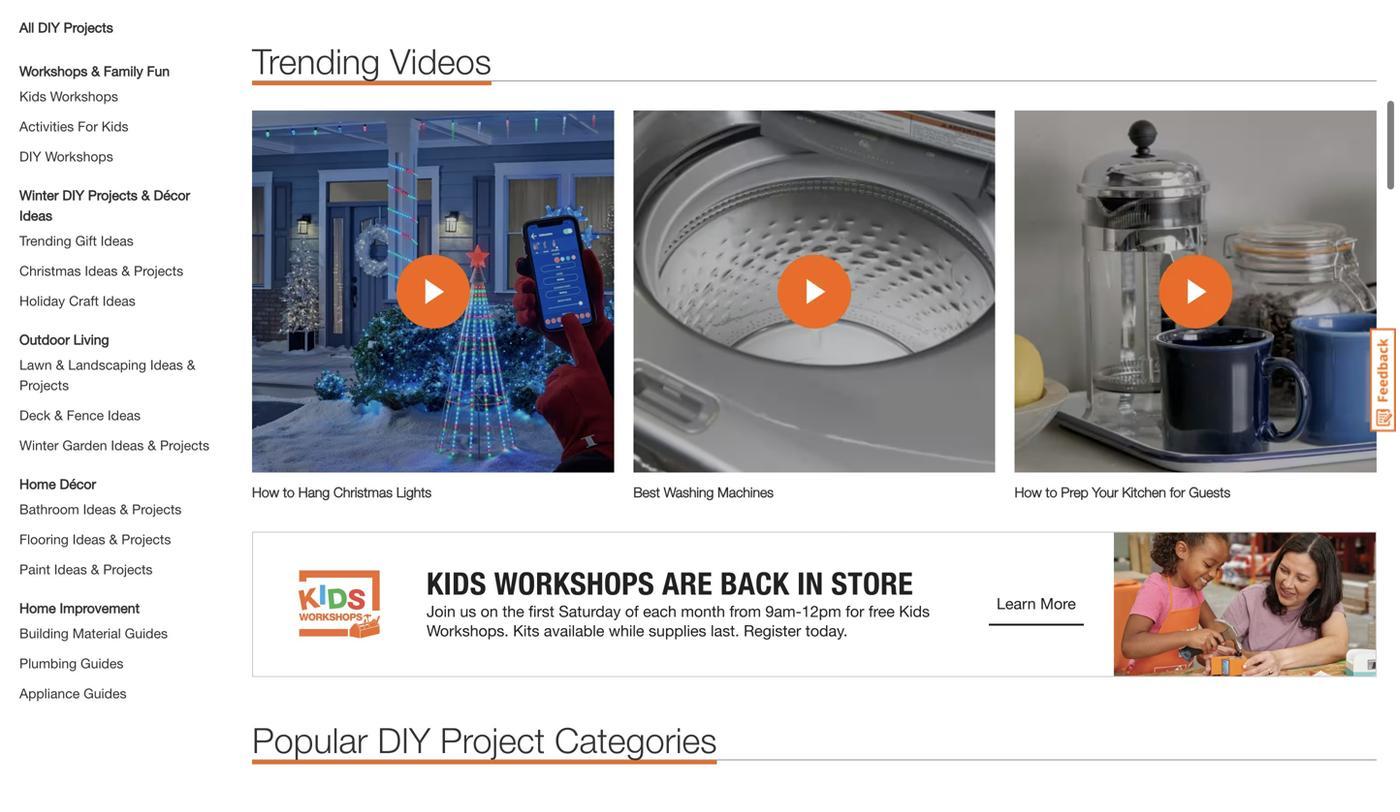 Task type: describe. For each thing, give the bounding box(es) containing it.
paint
[[19, 562, 50, 578]]

holiday craft ideas link
[[19, 293, 136, 309]]

bathroom ideas & projects link
[[19, 502, 182, 518]]

holiday
[[19, 293, 65, 309]]

workshops for kids
[[50, 88, 118, 104]]

building material guides link
[[19, 626, 168, 642]]

how to prep your kitchen for guests
[[1015, 484, 1231, 500]]

how to hang christmas lights image
[[252, 111, 614, 473]]

home for home improvement
[[19, 601, 56, 617]]

ideas up paint ideas & projects
[[72, 532, 105, 548]]

kids workshops link
[[19, 88, 118, 104]]

lights
[[397, 484, 432, 500]]

material
[[72, 626, 121, 642]]

your
[[1093, 484, 1119, 500]]

diy for all
[[38, 20, 60, 36]]

plumbing guides link
[[19, 656, 124, 672]]

outdoor living link
[[19, 330, 109, 350]]

trending videos
[[252, 40, 492, 82]]

ideas down gift
[[85, 263, 118, 279]]

trending gift ideas
[[19, 233, 134, 249]]

0 vertical spatial guides
[[125, 626, 168, 642]]

diy workshops
[[19, 149, 113, 165]]

all
[[19, 20, 34, 36]]

0 vertical spatial workshops
[[19, 63, 88, 79]]

kids workshops
[[19, 88, 118, 104]]

winter garden ideas & projects link
[[19, 438, 210, 454]]

how to prep your kitchen for guests image
[[1015, 111, 1377, 473]]

diy down activities
[[19, 149, 41, 165]]

lawn & landscaping ideas & projects
[[19, 357, 195, 393]]

home décor link
[[19, 474, 96, 494]]

ideas down christmas ideas & projects link
[[103, 293, 136, 309]]

workshops for diy
[[45, 149, 113, 165]]

appliance guides link
[[19, 686, 127, 702]]

deck & fence ideas link
[[19, 408, 141, 424]]

1 vertical spatial christmas
[[334, 484, 393, 500]]

plumbing guides
[[19, 656, 124, 672]]

& inside 'winter diy projects & décor ideas'
[[141, 187, 150, 203]]

lawn
[[19, 357, 52, 373]]

diy for popular
[[378, 720, 431, 761]]

flooring
[[19, 532, 69, 548]]

categories
[[555, 720, 717, 761]]

all diy projects link
[[19, 18, 113, 37]]

ideas right garden
[[111, 438, 144, 454]]

winter diy projects & décor ideas
[[19, 187, 190, 224]]

trending for trending videos
[[252, 40, 380, 82]]

for
[[78, 118, 98, 134]]

projects inside 'winter diy projects & décor ideas'
[[88, 187, 138, 203]]

family
[[104, 63, 143, 79]]

activities
[[19, 118, 74, 134]]

workshops & family fun
[[19, 63, 170, 79]]

best washing machines
[[634, 484, 774, 500]]

projects inside "link"
[[64, 20, 113, 36]]

how to hang christmas lights
[[252, 484, 432, 500]]

project
[[440, 720, 545, 761]]

ideas right gift
[[101, 233, 134, 249]]

ideas up flooring ideas & projects
[[83, 502, 116, 518]]

fun
[[147, 63, 170, 79]]

garden
[[62, 438, 107, 454]]

craft
[[69, 293, 99, 309]]

improvement
[[60, 601, 140, 617]]

home improvement
[[19, 601, 140, 617]]

washing
[[664, 484, 714, 500]]

paint ideas & projects link
[[19, 562, 153, 578]]

machines
[[718, 484, 774, 500]]

activities for kids link
[[19, 118, 129, 134]]

kitchen
[[1123, 484, 1167, 500]]

guides for appliance guides
[[84, 686, 127, 702]]

paint ideas & projects
[[19, 562, 153, 578]]

how for how to hang christmas lights
[[252, 484, 279, 500]]

popular
[[252, 720, 368, 761]]

landscaping
[[68, 357, 146, 373]]

fence
[[67, 408, 104, 424]]



Task type: locate. For each thing, give the bounding box(es) containing it.
workshops & family fun link
[[19, 61, 170, 81]]

diy for winter
[[62, 187, 84, 203]]

appliance guides
[[19, 686, 127, 702]]

1 vertical spatial home
[[19, 601, 56, 617]]

diy right all
[[38, 20, 60, 36]]

winter inside 'winter diy projects & décor ideas'
[[19, 187, 59, 203]]

1 vertical spatial winter
[[19, 438, 59, 454]]

0 vertical spatial kids
[[19, 88, 46, 104]]

workshops up kids workshops link
[[19, 63, 88, 79]]

ideas right landscaping
[[150, 357, 183, 373]]

diy inside 'winter diy projects & décor ideas'
[[62, 187, 84, 203]]

2 vertical spatial guides
[[84, 686, 127, 702]]

gift
[[75, 233, 97, 249]]

lawn & landscaping ideas & projects link
[[19, 357, 195, 393]]

building
[[19, 626, 69, 642]]

christmas right hang in the bottom left of the page
[[334, 484, 393, 500]]

to left 'prep'
[[1046, 484, 1058, 500]]

living
[[73, 332, 109, 348]]

décor
[[154, 187, 190, 203], [60, 476, 96, 492]]

videos
[[390, 40, 492, 82]]

home up building
[[19, 601, 56, 617]]

kids workshops are back in store - join us the first saturday of each month from 9am – 12pm for free kids workshops. register today. image
[[252, 532, 1377, 677]]

home for home décor
[[19, 476, 56, 492]]

1 vertical spatial kids
[[102, 118, 129, 134]]

guides down material
[[81, 656, 124, 672]]

2 vertical spatial workshops
[[45, 149, 113, 165]]

winter for winter diy projects & décor ideas
[[19, 187, 59, 203]]

guides
[[125, 626, 168, 642], [81, 656, 124, 672], [84, 686, 127, 702]]

how left hang in the bottom left of the page
[[252, 484, 279, 500]]

1 winter from the top
[[19, 187, 59, 203]]

diy workshops link
[[19, 149, 113, 165]]

guides for plumbing guides
[[81, 656, 124, 672]]

building material guides
[[19, 626, 168, 642]]

winter for winter garden ideas & projects
[[19, 438, 59, 454]]

popular diy project categories
[[252, 720, 717, 761]]

0 horizontal spatial décor
[[60, 476, 96, 492]]

ideas right paint
[[54, 562, 87, 578]]

guests
[[1190, 484, 1231, 500]]

0 vertical spatial décor
[[154, 187, 190, 203]]

feedback link image
[[1371, 328, 1397, 433]]

diy down diy workshops "link"
[[62, 187, 84, 203]]

for
[[1171, 484, 1186, 500]]

kids up activities
[[19, 88, 46, 104]]

bathroom ideas & projects
[[19, 502, 182, 518]]

0 horizontal spatial to
[[283, 484, 295, 500]]

ideas up the winter garden ideas & projects
[[108, 408, 141, 424]]

winter down the deck
[[19, 438, 59, 454]]

0 horizontal spatial how
[[252, 484, 279, 500]]

winter down diy workshops
[[19, 187, 59, 203]]

diy inside "link"
[[38, 20, 60, 36]]

&
[[91, 63, 100, 79], [141, 187, 150, 203], [122, 263, 130, 279], [56, 357, 64, 373], [187, 357, 195, 373], [54, 408, 63, 424], [148, 438, 156, 454], [120, 502, 128, 518], [109, 532, 118, 548], [91, 562, 99, 578]]

prep
[[1062, 484, 1089, 500]]

flooring ideas & projects
[[19, 532, 171, 548]]

projects
[[64, 20, 113, 36], [88, 187, 138, 203], [134, 263, 183, 279], [19, 377, 69, 393], [160, 438, 210, 454], [132, 502, 182, 518], [122, 532, 171, 548], [103, 562, 153, 578]]

1 horizontal spatial trending
[[252, 40, 380, 82]]

ideas
[[19, 208, 52, 224], [101, 233, 134, 249], [85, 263, 118, 279], [103, 293, 136, 309], [150, 357, 183, 373], [108, 408, 141, 424], [111, 438, 144, 454], [83, 502, 116, 518], [72, 532, 105, 548], [54, 562, 87, 578]]

workshops
[[19, 63, 88, 79], [50, 88, 118, 104], [45, 149, 113, 165]]

guides right material
[[125, 626, 168, 642]]

ideas up trending gift ideas link
[[19, 208, 52, 224]]

0 vertical spatial christmas
[[19, 263, 81, 279]]

outdoor
[[19, 332, 70, 348]]

2 to from the left
[[1046, 484, 1058, 500]]

home
[[19, 476, 56, 492], [19, 601, 56, 617]]

best washing machines image
[[634, 111, 996, 473]]

1 horizontal spatial to
[[1046, 484, 1058, 500]]

home up bathroom
[[19, 476, 56, 492]]

1 horizontal spatial christmas
[[334, 484, 393, 500]]

2 home from the top
[[19, 601, 56, 617]]

christmas ideas & projects link
[[19, 263, 183, 279]]

1 horizontal spatial décor
[[154, 187, 190, 203]]

workshops down workshops & family fun
[[50, 88, 118, 104]]

1 vertical spatial guides
[[81, 656, 124, 672]]

0 vertical spatial winter
[[19, 187, 59, 203]]

outdoor living
[[19, 332, 109, 348]]

hang
[[298, 484, 330, 500]]

trending for trending gift ideas
[[19, 233, 71, 249]]

2 how from the left
[[1015, 484, 1042, 500]]

1 vertical spatial workshops
[[50, 88, 118, 104]]

activities for kids
[[19, 118, 129, 134]]

0 horizontal spatial kids
[[19, 88, 46, 104]]

appliance
[[19, 686, 80, 702]]

1 home from the top
[[19, 476, 56, 492]]

christmas up the holiday
[[19, 263, 81, 279]]

how left 'prep'
[[1015, 484, 1042, 500]]

0 horizontal spatial trending
[[19, 233, 71, 249]]

guides down the plumbing guides link
[[84, 686, 127, 702]]

flooring ideas & projects link
[[19, 532, 171, 548]]

winter garden ideas & projects
[[19, 438, 210, 454]]

to for prep
[[1046, 484, 1058, 500]]

trending gift ideas link
[[19, 233, 134, 249]]

winter
[[19, 187, 59, 203], [19, 438, 59, 454]]

how
[[252, 484, 279, 500], [1015, 484, 1042, 500]]

ideas inside 'winter diy projects & décor ideas'
[[19, 208, 52, 224]]

1 to from the left
[[283, 484, 295, 500]]

home décor
[[19, 476, 96, 492]]

diy
[[38, 20, 60, 36], [19, 149, 41, 165], [62, 187, 84, 203], [378, 720, 431, 761]]

0 horizontal spatial christmas
[[19, 263, 81, 279]]

0 vertical spatial trending
[[252, 40, 380, 82]]

kids
[[19, 88, 46, 104], [102, 118, 129, 134]]

projects inside lawn & landscaping ideas & projects
[[19, 377, 69, 393]]

workshops down activities for kids link
[[45, 149, 113, 165]]

deck
[[19, 408, 51, 424]]

1 vertical spatial trending
[[19, 233, 71, 249]]

all diy projects
[[19, 20, 113, 36]]

home improvement link
[[19, 599, 140, 619]]

to left hang in the bottom left of the page
[[283, 484, 295, 500]]

1 horizontal spatial how
[[1015, 484, 1042, 500]]

0 vertical spatial home
[[19, 476, 56, 492]]

holiday craft ideas
[[19, 293, 136, 309]]

best
[[634, 484, 660, 500]]

trending
[[252, 40, 380, 82], [19, 233, 71, 249]]

décor inside 'winter diy projects & décor ideas'
[[154, 187, 190, 203]]

1 horizontal spatial kids
[[102, 118, 129, 134]]

1 how from the left
[[252, 484, 279, 500]]

plumbing
[[19, 656, 77, 672]]

2 winter from the top
[[19, 438, 59, 454]]

ideas inside lawn & landscaping ideas & projects
[[150, 357, 183, 373]]

bathroom
[[19, 502, 79, 518]]

winter diy projects & décor ideas link
[[19, 185, 190, 226]]

deck & fence ideas
[[19, 408, 141, 424]]

kids right for
[[102, 118, 129, 134]]

to
[[283, 484, 295, 500], [1046, 484, 1058, 500]]

1 vertical spatial décor
[[60, 476, 96, 492]]

christmas
[[19, 263, 81, 279], [334, 484, 393, 500]]

to for hang
[[283, 484, 295, 500]]

christmas ideas & projects
[[19, 263, 183, 279]]

how for how to prep your kitchen for guests
[[1015, 484, 1042, 500]]

diy left project
[[378, 720, 431, 761]]



Task type: vqa. For each thing, say whether or not it's contained in the screenshot.
KIDS WORKSHOPS ARE BACK IN STORE - JOIN US THE FIRST SATURDAY OF EACH MONTH FROM 9AM – 12PM FOR FREE KIDS WORKSHOPS. REGISTER TODAY. 'image'
yes



